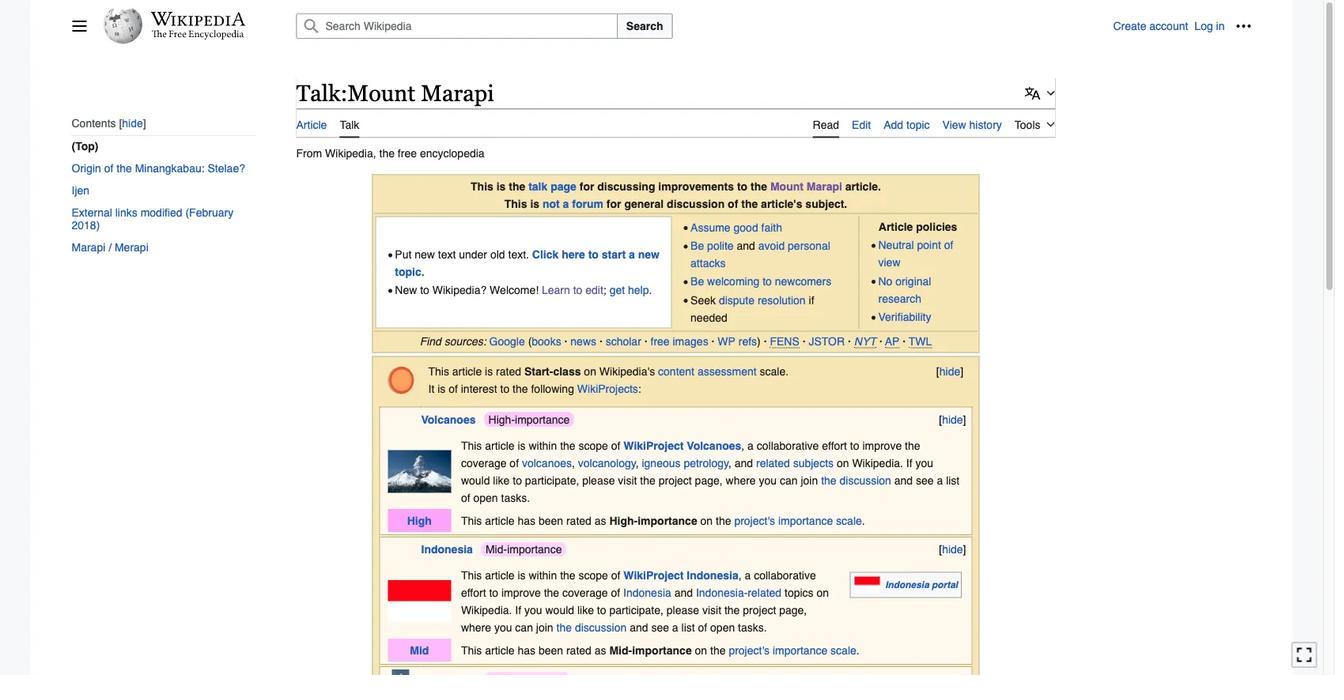 Task type: describe. For each thing, give the bounding box(es) containing it.
article.
[[845, 180, 881, 193]]

policies
[[916, 220, 957, 233]]

project's for high-importance
[[734, 514, 775, 527]]

mid‑importance
[[486, 543, 562, 556]]

faith
[[761, 221, 782, 234]]

0 vertical spatial related
[[756, 457, 790, 469]]

: inside this article is rated start-class on wikipedia's content assessment scale. it is of interest to the following wikiprojects :
[[638, 383, 641, 395]]

wikipedia?
[[432, 284, 487, 297]]

wikipedia. inside on wikipedia. if you would like to participate, please visit the project page, where you can join
[[852, 457, 903, 469]]

help
[[628, 284, 649, 297]]

encyclopedia
[[420, 147, 485, 159]]

books link
[[532, 335, 561, 348]]

to down mid‑importance
[[489, 587, 498, 599]]

8 · from the left
[[879, 335, 882, 348]]

0 vertical spatial collaborative
[[757, 439, 819, 452]]

article for article policies neutral point of view no original research verifiability
[[879, 220, 913, 233]]

avoid personal attacks
[[691, 240, 830, 270]]

talk
[[528, 180, 548, 193]]

search button
[[617, 13, 673, 39]]

1 · from the left
[[564, 335, 567, 348]]

ijen link
[[72, 179, 257, 202]]

click here to start a new topic.
[[395, 248, 660, 278]]

flag image
[[854, 576, 881, 594]]

attacks
[[691, 257, 726, 270]]

project's importance scale link for this article has been rated as mid-importance on the project's importance scale .
[[729, 644, 856, 657]]

scale for this article has been rated as high-importance on the project's importance scale .
[[836, 514, 862, 527]]

in
[[1216, 20, 1225, 32]]

0 vertical spatial for
[[580, 180, 594, 193]]

1 vertical spatial effort
[[461, 587, 486, 599]]

1 horizontal spatial indonesia link
[[623, 587, 671, 599]]

under
[[459, 248, 487, 261]]

wikipedia image
[[151, 12, 246, 26]]

join inside on wikipedia. if you would like to participate, please visit the project page, where you can join
[[801, 474, 818, 487]]

1 horizontal spatial free
[[651, 335, 670, 348]]

(february
[[185, 206, 233, 219]]

high‑importance
[[488, 413, 570, 426]]

page
[[551, 180, 576, 193]]

of inside this is the talk page for discussing improvements to the mount marapi article. this is not a forum for general discussion of the article's subject.
[[728, 197, 738, 210]]

of inside and see a list of open tasks.
[[461, 491, 470, 504]]

the inside this article is rated start-class on wikipedia's content assessment scale. it is of interest to the following wikiprojects :
[[513, 383, 528, 395]]

to up dispute resolution link
[[763, 275, 772, 288]]

wikiproject icon image for mid
[[388, 581, 451, 623]]

origin of the minangkabau: stelae? link
[[72, 157, 257, 179]]

to up the discussion
[[850, 439, 859, 452]]

of inside this article is rated start-class on wikipedia's content assessment scale. it is of interest to the following wikiprojects :
[[449, 383, 458, 395]]

0 horizontal spatial .
[[649, 284, 652, 297]]

content assessment link
[[658, 365, 757, 378]]

scope for volcanoes
[[579, 439, 608, 452]]

article for this article has been rated as high-importance on the project's importance scale .
[[485, 514, 515, 527]]

good
[[734, 221, 758, 234]]

volcanology link
[[578, 457, 636, 469]]

where inside on wikipedia. if you would like to participate, please visit the project page, where you can join
[[726, 474, 756, 487]]

page, inside on wikipedia. if you would like to participate, please visit the project page, where you can join
[[695, 474, 723, 487]]

not
[[543, 197, 560, 210]]

the inside on wikipedia. if you would like to participate, please visit the project page, where you can join
[[640, 474, 656, 487]]

of inside article policies neutral point of view no original research verifiability
[[944, 239, 953, 252]]

rated for high‑importance
[[566, 514, 592, 527]]

and right petrology
[[735, 457, 753, 469]]

be for be polite and
[[691, 240, 704, 252]]

twl
[[909, 335, 932, 348]]

0 vertical spatial effort
[[822, 439, 847, 452]]

this for this article has been rated as mid-importance on the project's importance scale .
[[461, 644, 482, 657]]

this article is rated start-class on wikipedia's content assessment scale. it is of interest to the following wikiprojects :
[[428, 365, 789, 395]]

mount marapi link
[[770, 180, 842, 193]]

view history link
[[942, 109, 1002, 137]]

visit inside on wikipedia. if you would like to participate, please visit the project page, where you can join
[[618, 474, 637, 487]]

origin
[[72, 162, 101, 175]]

been for mid-importance
[[539, 644, 563, 657]]

has for the
[[518, 644, 535, 657]]

indonesia for indonesia and indonesia-related
[[623, 587, 671, 599]]

discussion for the discussion
[[840, 474, 891, 487]]

open inside and see a list of open tasks.
[[473, 491, 498, 504]]

0 horizontal spatial list
[[681, 621, 695, 634]]

a inside and see a list of open tasks.
[[937, 474, 943, 487]]

view
[[942, 118, 966, 131]]

high
[[407, 514, 432, 527]]

the discussion and see a list of open tasks.
[[556, 621, 767, 634]]

discussion for the discussion and see a list of open tasks.
[[575, 621, 627, 634]]

visit inside topics on wikipedia. if you would like to participate, please visit the project page, where you can join
[[702, 604, 721, 617]]

1 vertical spatial see
[[651, 621, 669, 634]]

assume good faith
[[691, 221, 782, 234]]

news
[[571, 335, 596, 348]]

rated for mid‑importance
[[566, 644, 592, 657]]

learn
[[542, 284, 570, 297]]

create
[[1113, 20, 1146, 32]]

1 vertical spatial for
[[607, 197, 621, 210]]

article for this article is rated start-class on wikipedia's content assessment scale. it is of interest to the following wikiprojects :
[[452, 365, 482, 378]]

(
[[528, 335, 532, 348]]

, down the "this article is within the scope of wikiproject volcanoes"
[[572, 457, 575, 469]]

scale.
[[760, 365, 789, 378]]

importance down subjects
[[778, 514, 833, 527]]

as for high-importance
[[595, 514, 606, 527]]

log
[[1195, 20, 1213, 32]]

nyt link
[[854, 335, 876, 348]]

1 horizontal spatial coverage
[[562, 587, 608, 599]]

article's
[[761, 197, 802, 210]]

0 horizontal spatial mount
[[348, 80, 415, 106]]

(top)
[[72, 140, 98, 153]]

this for this article is within the scope of wikiproject volcanoes
[[461, 439, 482, 452]]

2 · from the left
[[599, 335, 603, 348]]

please inside on wikipedia. if you would like to participate, please visit the project page, where you can join
[[582, 474, 615, 487]]

)
[[757, 335, 761, 348]]

no original research link
[[878, 275, 931, 305]]

is up the interest
[[485, 365, 493, 378]]

related subjects link
[[756, 457, 834, 469]]

avoid
[[758, 240, 785, 252]]

0 horizontal spatial coverage
[[461, 457, 507, 469]]

, up on wikipedia. if you would like to participate, please visit the project page, where you can join
[[741, 439, 744, 452]]

indonesia for indonesia portal
[[885, 580, 929, 590]]

edit link
[[852, 109, 871, 137]]

point
[[917, 239, 941, 252]]

2 vertical spatial wikiproject icon image
[[392, 670, 409, 675]]

personal
[[788, 240, 830, 252]]

stelae?
[[208, 162, 245, 175]]

this for this article is rated start-class on wikipedia's content assessment scale. it is of interest to the following wikiprojects :
[[428, 365, 449, 378]]

read link
[[813, 109, 839, 138]]

0 vertical spatial hide button
[[934, 363, 966, 380]]

external links modified (february 2018) link
[[72, 202, 257, 236]]

this for this is the talk page for discussing improvements to the mount marapi article. this is not a forum for general discussion of the article's subject.
[[471, 180, 493, 193]]

1 vertical spatial related
[[748, 587, 782, 599]]

talk link
[[340, 109, 359, 138]]

from wikipedia, the free encyclopedia
[[296, 147, 485, 159]]

if
[[809, 294, 814, 307]]

hide for mid‑importance
[[942, 543, 963, 556]]

on inside topics on wikipedia. if you would like to participate, please visit the project page, where you can join
[[817, 587, 829, 599]]

7 · from the left
[[848, 335, 851, 348]]

importance down the discussion and see a list of open tasks.
[[632, 644, 692, 657]]

to inside this is the talk page for discussing improvements to the mount marapi article. this is not a forum for general discussion of the article's subject.
[[737, 180, 748, 193]]

mid
[[410, 644, 429, 657]]

3 · from the left
[[644, 335, 647, 348]]

click here to start a new topic. link
[[395, 248, 660, 278]]

jstor
[[809, 335, 845, 348]]

talk for talk
[[340, 118, 359, 131]]

search
[[626, 20, 663, 32]]

volcanoes link
[[421, 413, 476, 426]]

start-class article image
[[387, 366, 414, 395]]

wikipedia,
[[325, 147, 376, 159]]

following
[[531, 383, 574, 395]]

wikiproject indonesia link
[[623, 569, 738, 582]]

merapi
[[115, 241, 149, 254]]

scope for indonesia
[[579, 569, 608, 582]]

list inside and see a list of open tasks.
[[946, 474, 960, 487]]

google link
[[489, 335, 525, 348]]

edit
[[585, 284, 603, 297]]

is right it
[[438, 383, 446, 395]]

this is the talk page for discussing improvements to the mount marapi article. this is not a forum for general discussion of the article's subject.
[[471, 180, 881, 210]]

subjects
[[793, 457, 834, 469]]

new
[[395, 284, 417, 297]]

1 , a collaborative effort to improve the coverage of from the top
[[461, 439, 920, 469]]

old
[[490, 248, 505, 261]]

is left not
[[530, 197, 539, 210]]

account
[[1149, 20, 1188, 32]]

2 , a collaborative effort to improve the coverage of from the top
[[461, 569, 816, 599]]

hide button for on wikipedia. if you would like to participate, please visit the project page, where you can join
[[937, 411, 968, 428]]

importance down 'topics' in the right of the page
[[773, 644, 827, 657]]

would inside on wikipedia. if you would like to participate, please visit the project page, where you can join
[[461, 474, 490, 487]]

seek
[[691, 294, 716, 307]]

neutral
[[878, 239, 914, 252]]

click
[[532, 248, 559, 261]]

0 vertical spatial marapi
[[421, 80, 494, 106]]

avoid personal attacks link
[[691, 240, 830, 270]]

wp refs
[[718, 335, 757, 348]]

topics
[[785, 587, 814, 599]]

is down mid‑importance
[[518, 569, 526, 582]]

scholar link
[[606, 335, 641, 348]]

external links modified (february 2018)
[[72, 206, 233, 232]]

to inside click here to start a new topic.
[[588, 248, 599, 261]]

on inside this article is rated start-class on wikipedia's content assessment scale. it is of interest to the following wikiprojects :
[[584, 365, 596, 378]]

this for this article has been rated as high-importance on the project's importance scale .
[[461, 514, 482, 527]]

wikiproject icon image for high
[[388, 450, 451, 493]]

as for mid-importance
[[595, 644, 606, 657]]

1 horizontal spatial volcanoes
[[687, 439, 741, 452]]

assume good faith link
[[691, 221, 782, 234]]

be for be welcoming to newcomers
[[691, 275, 704, 288]]

and down wikiproject indonesia link
[[674, 587, 693, 599]]

participate, inside on wikipedia. if you would like to participate, please visit the project page, where you can join
[[525, 474, 579, 487]]

interest
[[461, 383, 497, 395]]

main content containing talk
[[290, 71, 1252, 675]]

(top) link
[[72, 135, 268, 157]]

mount inside this is the talk page for discussing improvements to the mount marapi article. this is not a forum for general discussion of the article's subject.
[[770, 180, 804, 193]]

wikiproject volcanoes link
[[623, 439, 741, 452]]

talk page link
[[528, 180, 576, 193]]

is down high‑importance
[[518, 439, 526, 452]]

news link
[[571, 335, 596, 348]]



Task type: vqa. For each thing, say whether or not it's contained in the screenshot.
the [1]
no



Task type: locate. For each thing, give the bounding box(es) containing it.
· left 'ap' link
[[879, 335, 882, 348]]

where
[[726, 474, 756, 487], [461, 621, 491, 634]]

1 scope from the top
[[579, 439, 608, 452]]

: down wikipedia's
[[638, 383, 641, 395]]

can down mid‑importance
[[515, 621, 533, 634]]

dispute resolution link
[[719, 294, 806, 307]]

· left news link
[[564, 335, 567, 348]]

1 horizontal spatial where
[[726, 474, 756, 487]]

be polite and
[[691, 240, 758, 252]]

within down mid‑importance
[[529, 569, 557, 582]]

this article is within the scope of wikiproject volcanoes
[[461, 439, 741, 452]]

rated left mid-
[[566, 644, 592, 657]]

coverage down this article is within the scope of wikiproject indonesia
[[562, 587, 608, 599]]

tasks. down volcanoes link
[[501, 491, 530, 504]]

free left images
[[651, 335, 670, 348]]

start-
[[524, 365, 553, 378]]

article for this article is within the scope of wikiproject volcanoes
[[485, 439, 515, 452]]

hide inside contents hide
[[122, 117, 143, 129]]

1 horizontal spatial open
[[710, 621, 735, 634]]

tasks. inside and see a list of open tasks.
[[501, 491, 530, 504]]

related
[[756, 457, 790, 469], [748, 587, 782, 599]]

log in and more options image
[[1236, 18, 1252, 34]]

0 vertical spatial article
[[296, 118, 327, 131]]

like down this article is within the scope of wikiproject indonesia
[[577, 604, 594, 617]]

scale for this article has been rated as mid-importance on the project's importance scale .
[[831, 644, 856, 657]]

be welcoming to newcomers link
[[691, 275, 831, 288]]

0 vertical spatial the discussion link
[[821, 474, 891, 487]]

1 vertical spatial scale
[[831, 644, 856, 657]]

rated
[[496, 365, 521, 378], [566, 514, 592, 527], [566, 644, 592, 657]]

0 vertical spatial would
[[461, 474, 490, 487]]

marapi inside this is the talk page for discussing improvements to the mount marapi article. this is not a forum for general discussion of the article's subject.
[[807, 180, 842, 193]]

0 horizontal spatial if
[[515, 604, 521, 617]]

project inside topics on wikipedia. if you would like to participate, please visit the project page, where you can join
[[743, 604, 776, 617]]

, left igneous
[[636, 457, 639, 469]]

be polite link
[[691, 240, 734, 252]]

0 horizontal spatial join
[[536, 621, 553, 634]]

0 vertical spatial :
[[340, 80, 348, 106]]

2 wikiproject from the top
[[623, 569, 684, 582]]

1 vertical spatial within
[[529, 569, 557, 582]]

Search Wikipedia search field
[[296, 13, 618, 39]]

1 vertical spatial open
[[710, 621, 735, 634]]

0 vertical spatial can
[[780, 474, 798, 487]]

1 vertical spatial collaborative
[[754, 569, 816, 582]]

google
[[489, 335, 525, 348]]

1 vertical spatial tasks.
[[738, 621, 767, 634]]

hide button for this article is within the scope of wikiproject indonesia
[[937, 541, 968, 558]]

1 horizontal spatial discussion
[[667, 197, 725, 210]]

join inside topics on wikipedia. if you would like to participate, please visit the project page, where you can join
[[536, 621, 553, 634]]

1 vertical spatial project's
[[729, 644, 770, 657]]

ijen
[[72, 184, 89, 197]]

0 vertical spatial scale
[[836, 514, 862, 527]]

0 vertical spatial indonesia link
[[421, 543, 473, 556]]

to inside on wikipedia. if you would like to participate, please visit the project page, where you can join
[[513, 474, 522, 487]]

1 horizontal spatial visit
[[702, 604, 721, 617]]

and up mid-
[[630, 621, 648, 634]]

, up indonesia-related link
[[738, 569, 742, 582]]

improve down mid‑importance
[[501, 587, 541, 599]]

article up neutral
[[879, 220, 913, 233]]

for down discussing
[[607, 197, 621, 210]]

a inside click here to start a new topic.
[[629, 248, 635, 261]]

2 new from the left
[[638, 248, 660, 261]]

new inside click here to start a new topic.
[[638, 248, 660, 261]]

research
[[878, 292, 921, 305]]

0 vertical spatial tasks.
[[501, 491, 530, 504]]

project's importance scale link down 'topics' in the right of the page
[[729, 644, 856, 657]]

text
[[438, 248, 456, 261]]

1 vertical spatial can
[[515, 621, 533, 634]]

0 horizontal spatial where
[[461, 621, 491, 634]]

scale down flag icon
[[831, 644, 856, 657]]

2 scope from the top
[[579, 569, 608, 582]]

personal tools navigation
[[1113, 13, 1256, 39]]

on right 'class'
[[584, 365, 596, 378]]

is
[[496, 180, 506, 193], [530, 197, 539, 210], [485, 365, 493, 378], [438, 383, 446, 395], [518, 439, 526, 452], [518, 569, 526, 582]]

1 vertical spatial volcanoes
[[687, 439, 741, 452]]

1 horizontal spatial for
[[607, 197, 621, 210]]

be
[[691, 240, 704, 252], [691, 275, 704, 288]]

on down and see a list of open tasks.
[[700, 514, 713, 527]]

a
[[563, 197, 569, 210], [629, 248, 635, 261], [748, 439, 754, 452], [937, 474, 943, 487], [745, 569, 751, 582], [672, 621, 678, 634]]

see up the this article has been rated as mid-importance on the project's importance scale .
[[651, 621, 669, 634]]

hide for start-class
[[939, 365, 960, 378]]

the free encyclopedia image
[[152, 30, 244, 40]]

like inside on wikipedia. if you would like to participate, please visit the project page, where you can join
[[493, 474, 510, 487]]

0 horizontal spatial can
[[515, 621, 533, 634]]

indonesia up indonesia-
[[687, 569, 738, 582]]

links
[[115, 206, 137, 219]]

participate, up the discussion and see a list of open tasks.
[[609, 604, 664, 617]]

0 vertical spatial where
[[726, 474, 756, 487]]

2 vertical spatial hide button
[[937, 541, 968, 558]]

contents
[[72, 117, 116, 129]]

like inside topics on wikipedia. if you would like to participate, please visit the project page, where you can join
[[577, 604, 594, 617]]

0 vertical spatial project
[[659, 474, 692, 487]]

see inside and see a list of open tasks.
[[916, 474, 934, 487]]

free images link
[[651, 335, 708, 348]]

1 horizontal spatial list
[[946, 474, 960, 487]]

to right new
[[420, 284, 429, 297]]

collaborative up related subjects link
[[757, 439, 819, 452]]

0 horizontal spatial volcanoes
[[421, 413, 476, 426]]

0 horizontal spatial :
[[340, 80, 348, 106]]

rated inside this article is rated start-class on wikipedia's content assessment scale. it is of interest to the following wikiprojects :
[[496, 365, 521, 378]]

seek dispute resolution
[[691, 294, 806, 307]]

0 vertical spatial project's importance scale link
[[734, 514, 862, 527]]

if
[[906, 457, 912, 469], [515, 604, 521, 617]]

on down the discussion and see a list of open tasks.
[[695, 644, 707, 657]]

indonesia-related link
[[696, 587, 782, 599]]

1 vertical spatial has
[[518, 644, 535, 657]]

to down this article is within the scope of wikiproject indonesia
[[597, 604, 606, 617]]

1 vertical spatial page,
[[779, 604, 807, 617]]

as left 'high-'
[[595, 514, 606, 527]]

add topic
[[884, 118, 930, 131]]

on inside on wikipedia. if you would like to participate, please visit the project page, where you can join
[[837, 457, 849, 469]]

would
[[461, 474, 490, 487], [545, 604, 574, 617]]

see right the discussion
[[916, 474, 934, 487]]

. down flag icon
[[856, 644, 859, 657]]

2 vertical spatial marapi
[[72, 241, 105, 254]]

can inside on wikipedia. if you would like to participate, please visit the project page, where you can join
[[780, 474, 798, 487]]

and inside and see a list of open tasks.
[[894, 474, 913, 487]]

wikiproject up topics on wikipedia. if you would like to participate, please visit the project page, where you can join
[[623, 569, 684, 582]]

this for this article is within the scope of wikiproject indonesia
[[461, 569, 482, 582]]

0 vertical spatial list
[[946, 474, 960, 487]]

hide button
[[119, 117, 146, 130]]

wikiprojects link
[[577, 383, 638, 395]]

page, down 'topics' in the right of the page
[[779, 604, 807, 617]]

project down volcanoes , volcanology , igneous petrology , and related subjects at bottom
[[659, 474, 692, 487]]

article for this article has been rated as mid-importance on the project's importance scale .
[[485, 644, 515, 657]]

1 horizontal spatial join
[[801, 474, 818, 487]]

log in link
[[1195, 20, 1225, 32]]

effort down mid‑importance
[[461, 587, 486, 599]]

visit down volcanology
[[618, 474, 637, 487]]

wikipedia. inside topics on wikipedia. if you would like to participate, please visit the project page, where you can join
[[461, 604, 512, 617]]

1 horizontal spatial the discussion link
[[821, 474, 891, 487]]

0 vertical spatial like
[[493, 474, 510, 487]]

open up mid‑importance
[[473, 491, 498, 504]]

this inside this article is rated start-class on wikipedia's content assessment scale. it is of interest to the following wikiprojects :
[[428, 365, 449, 378]]

volcanoes up petrology
[[687, 439, 741, 452]]

would down volcanoes link
[[461, 474, 490, 487]]

related left 'topics' in the right of the page
[[748, 587, 782, 599]]

article for article
[[296, 118, 327, 131]]

1 vertical spatial hide button
[[937, 411, 968, 428]]

0 vertical spatial volcanoes
[[421, 413, 476, 426]]

nyt
[[854, 335, 876, 348]]

0 horizontal spatial effort
[[461, 587, 486, 599]]

fullscreen image
[[1296, 647, 1312, 663]]

wikiproject for indonesia
[[623, 569, 684, 582]]

0 horizontal spatial tasks.
[[501, 491, 530, 504]]

1 vertical spatial join
[[536, 621, 553, 634]]

volcanoes down it
[[421, 413, 476, 426]]

1 vertical spatial discussion
[[840, 474, 891, 487]]

talk up wikipedia,
[[340, 118, 359, 131]]

discussion inside this is the talk page for discussing improvements to the mount marapi article. this is not a forum for general discussion of the article's subject.
[[667, 197, 725, 210]]

project's down and see a list of open tasks.
[[734, 514, 775, 527]]

scope up topics on wikipedia. if you would like to participate, please visit the project page, where you can join
[[579, 569, 608, 582]]

to inside this article is rated start-class on wikipedia's content assessment scale. it is of interest to the following wikiprojects :
[[500, 383, 510, 395]]

jstor link
[[809, 335, 845, 348]]

and see a list of open tasks.
[[461, 474, 960, 504]]

igneous petrology link
[[642, 457, 729, 469]]

to left edit at left top
[[573, 284, 582, 297]]

· right )
[[764, 335, 767, 348]]

wikiproject up igneous
[[623, 439, 684, 452]]

been for high-importance
[[539, 514, 563, 527]]

2018)
[[72, 219, 100, 232]]

and down good
[[737, 240, 755, 252]]

0 vertical spatial wikipedia.
[[852, 457, 903, 469]]

where inside topics on wikipedia. if you would like to participate, please visit the project page, where you can join
[[461, 621, 491, 634]]

0 horizontal spatial the discussion link
[[556, 621, 627, 634]]

0 vertical spatial wikiproject icon image
[[388, 450, 451, 493]]

0 vertical spatial free
[[398, 147, 417, 159]]

6 · from the left
[[803, 335, 806, 348]]

1 horizontal spatial participate,
[[609, 604, 664, 617]]

1 vertical spatial mount
[[770, 180, 804, 193]]

hide for high‑importance
[[942, 413, 963, 426]]

open down indonesia-
[[710, 621, 735, 634]]

to inside topics on wikipedia. if you would like to participate, please visit the project page, where you can join
[[597, 604, 606, 617]]

be up attacks
[[691, 240, 704, 252]]

on up the discussion
[[837, 457, 849, 469]]

main content
[[290, 71, 1252, 675]]

welcome!
[[490, 284, 539, 297]]

within for this article is within the scope of wikiproject indonesia
[[529, 569, 557, 582]]

this article has been rated as mid-importance on the project's importance scale .
[[461, 644, 859, 657]]

images
[[673, 335, 708, 348]]

hide button
[[934, 363, 966, 380], [937, 411, 968, 428], [937, 541, 968, 558]]

0 horizontal spatial free
[[398, 147, 417, 159]]

learn to edit link
[[542, 284, 603, 297]]

0 vertical spatial mount
[[348, 80, 415, 106]]

marapi up encyclopedia
[[421, 80, 494, 106]]

2 been from the top
[[539, 644, 563, 657]]

mount up talk link
[[348, 80, 415, 106]]

books
[[532, 335, 561, 348]]

improve up the discussion
[[862, 439, 902, 452]]

1 vertical spatial like
[[577, 604, 594, 617]]

marapi up subject.
[[807, 180, 842, 193]]

free left encyclopedia
[[398, 147, 417, 159]]

wp refs link
[[718, 335, 757, 348]]

1 wikiproject from the top
[[623, 439, 684, 452]]

for up forum
[[580, 180, 594, 193]]

can inside topics on wikipedia. if you would like to participate, please visit the project page, where you can join
[[515, 621, 533, 634]]

and
[[737, 240, 755, 252], [735, 457, 753, 469], [894, 474, 913, 487], [674, 587, 693, 599], [630, 621, 648, 634]]

importance down and see a list of open tasks.
[[638, 514, 697, 527]]

new right the "start"
[[638, 248, 660, 261]]

1 been from the top
[[539, 514, 563, 527]]

1 vertical spatial please
[[667, 604, 699, 617]]

would inside topics on wikipedia. if you would like to participate, please visit the project page, where you can join
[[545, 604, 574, 617]]

verifiability link
[[878, 311, 931, 323]]

0 horizontal spatial article
[[296, 118, 327, 131]]

within for this article is within the scope of wikiproject volcanoes
[[529, 439, 557, 452]]

0 vertical spatial talk
[[296, 80, 340, 106]]

4 · from the left
[[711, 335, 715, 348]]

1 vertical spatial project's importance scale link
[[729, 644, 856, 657]]

it
[[428, 383, 434, 395]]

scope up volcanology link
[[579, 439, 608, 452]]

, up and see a list of open tasks.
[[729, 457, 731, 469]]

if inside topics on wikipedia. if you would like to participate, please visit the project page, where you can join
[[515, 604, 521, 617]]

Search search field
[[277, 13, 1113, 39]]

0 horizontal spatial improve
[[501, 587, 541, 599]]

has for and see a list of open tasks.
[[518, 514, 535, 527]]

high link
[[407, 514, 432, 527]]

2 vertical spatial rated
[[566, 644, 592, 657]]

· right 'scholar'
[[644, 335, 647, 348]]

mid-
[[609, 644, 632, 657]]

2 has from the top
[[518, 644, 535, 657]]

1 vertical spatial as
[[595, 644, 606, 657]]

history
[[969, 118, 1002, 131]]

1 vertical spatial rated
[[566, 514, 592, 527]]

mount
[[348, 80, 415, 106], [770, 180, 804, 193]]

language image
[[1025, 85, 1040, 101]]

· right fens
[[803, 335, 806, 348]]

project's for mid-importance
[[729, 644, 770, 657]]

menu image
[[72, 18, 87, 34]]

to right "here"
[[588, 248, 599, 261]]

general
[[624, 197, 664, 210]]

1 horizontal spatial improve
[[862, 439, 902, 452]]

to right the interest
[[500, 383, 510, 395]]

been up mid‑importance
[[539, 514, 563, 527]]

marapi / merapi
[[72, 241, 149, 254]]

0 vertical spatial within
[[529, 439, 557, 452]]

0 horizontal spatial page,
[[695, 474, 723, 487]]

collaborative
[[757, 439, 819, 452], [754, 569, 816, 582]]

volcanoes , volcanology , igneous petrology , and related subjects
[[522, 457, 834, 469]]

volcanoes link
[[522, 457, 572, 469]]

rated left start-
[[496, 365, 521, 378]]

0 horizontal spatial project
[[659, 474, 692, 487]]

project's importance scale link for this article has been rated as high-importance on the project's importance scale .
[[734, 514, 862, 527]]

on right 'topics' in the right of the page
[[817, 587, 829, 599]]

1 within from the top
[[529, 439, 557, 452]]

if inside on wikipedia. if you would like to participate, please visit the project page, where you can join
[[906, 457, 912, 469]]

within up volcanoes link
[[529, 439, 557, 452]]

1 vertical spatial the discussion link
[[556, 621, 627, 634]]

1 be from the top
[[691, 240, 704, 252]]

participate, down volcanoes link
[[525, 474, 579, 487]]

1 vertical spatial list
[[681, 621, 695, 634]]

0 vertical spatial participate,
[[525, 474, 579, 487]]

the inside topics on wikipedia. if you would like to participate, please visit the project page, where you can join
[[724, 604, 740, 617]]

can down related subjects link
[[780, 474, 798, 487]]

1 as from the top
[[595, 514, 606, 527]]

original
[[896, 275, 931, 288]]

view
[[878, 256, 900, 269]]

0 vertical spatial open
[[473, 491, 498, 504]]

visit down indonesia and indonesia-related
[[702, 604, 721, 617]]

2 as from the top
[[595, 644, 606, 657]]

please down indonesia and indonesia-related
[[667, 604, 699, 617]]

a inside this is the talk page for discussing improvements to the mount marapi article. this is not a forum for general discussion of the article's subject.
[[563, 197, 569, 210]]

0 vertical spatial coverage
[[461, 457, 507, 469]]

talk for talk : mount marapi
[[296, 80, 340, 106]]

1 horizontal spatial marapi
[[421, 80, 494, 106]]

needed
[[691, 311, 728, 324]]

9 · from the left
[[903, 335, 906, 348]]

read
[[813, 118, 839, 131]]

2 within from the top
[[529, 569, 557, 582]]

article for this article is within the scope of wikiproject indonesia
[[485, 569, 515, 582]]

. for this article is within the scope of wikiproject indonesia
[[856, 644, 859, 657]]

to
[[737, 180, 748, 193], [588, 248, 599, 261], [763, 275, 772, 288], [420, 284, 429, 297], [573, 284, 582, 297], [500, 383, 510, 395], [850, 439, 859, 452], [513, 474, 522, 487], [489, 587, 498, 599], [597, 604, 606, 617]]

0 horizontal spatial for
[[580, 180, 594, 193]]

please inside topics on wikipedia. if you would like to participate, please visit the project page, where you can join
[[667, 604, 699, 617]]

get help link
[[610, 284, 649, 297]]

origin of the minangkabau: stelae?
[[72, 162, 245, 175]]

dispute
[[719, 294, 755, 307]]

1 vertical spatial free
[[651, 335, 670, 348]]

ap link
[[885, 335, 900, 348]]

indonesia left portal
[[885, 580, 929, 590]]

project down indonesia-related link
[[743, 604, 776, 617]]

· right news
[[599, 335, 603, 348]]

0 horizontal spatial discussion
[[575, 621, 627, 634]]

indonesia
[[421, 543, 473, 556], [687, 569, 738, 582], [885, 580, 929, 590], [623, 587, 671, 599]]

as left mid-
[[595, 644, 606, 657]]

1 horizontal spatial wikipedia.
[[852, 457, 903, 469]]

0 vertical spatial discussion
[[667, 197, 725, 210]]

0 vertical spatial if
[[906, 457, 912, 469]]

1 new from the left
[[415, 248, 435, 261]]

article inside article policies neutral point of view no original research verifiability
[[879, 220, 913, 233]]

5 · from the left
[[764, 335, 767, 348]]

new
[[415, 248, 435, 261], [638, 248, 660, 261]]

wikipedia. down mid‑importance
[[461, 604, 512, 617]]

marapi / merapi link
[[72, 236, 257, 259]]

sources:
[[444, 335, 486, 348]]

text.
[[508, 248, 529, 261]]

project inside on wikipedia. if you would like to participate, please visit the project page, where you can join
[[659, 474, 692, 487]]

wikiproject icon image
[[388, 450, 451, 493], [388, 581, 451, 623], [392, 670, 409, 675]]

article inside this article is rated start-class on wikipedia's content assessment scale. it is of interest to the following wikiprojects :
[[452, 365, 482, 378]]

marapi inside marapi / merapi link
[[72, 241, 105, 254]]

the discussion link
[[821, 474, 891, 487], [556, 621, 627, 634]]

participate, inside topics on wikipedia. if you would like to participate, please visit the project page, where you can join
[[609, 604, 664, 617]]

to down high‑importance
[[513, 474, 522, 487]]

1 vertical spatial been
[[539, 644, 563, 657]]

1 vertical spatial wikipedia.
[[461, 604, 512, 617]]

indonesia link up the discussion and see a list of open tasks.
[[623, 587, 671, 599]]

1 horizontal spatial tasks.
[[738, 621, 767, 634]]

is left talk
[[496, 180, 506, 193]]

page, down petrology
[[695, 474, 723, 487]]

indonesia portal
[[885, 580, 958, 590]]

2 horizontal spatial discussion
[[840, 474, 891, 487]]

1 has from the top
[[518, 514, 535, 527]]

page, inside topics on wikipedia. if you would like to participate, please visit the project page, where you can join
[[779, 604, 807, 617]]

create account log in
[[1113, 20, 1225, 32]]

0 vertical spatial improve
[[862, 439, 902, 452]]

indonesia for indonesia
[[421, 543, 473, 556]]

0 vertical spatial rated
[[496, 365, 521, 378]]

1 horizontal spatial .
[[856, 644, 859, 657]]

1 vertical spatial .
[[862, 514, 865, 527]]

rated left 'high-'
[[566, 514, 592, 527]]

, a collaborative effort to improve the coverage of
[[461, 439, 920, 469], [461, 569, 816, 599]]

wikiproject
[[623, 439, 684, 452], [623, 569, 684, 582]]

would down this article is within the scope of wikiproject indonesia
[[545, 604, 574, 617]]

2 be from the top
[[691, 275, 704, 288]]

polite
[[707, 240, 734, 252]]

indonesia and indonesia-related
[[623, 587, 782, 599]]

volcanology
[[578, 457, 636, 469]]

the discussion link up mid-
[[556, 621, 627, 634]]

1 horizontal spatial would
[[545, 604, 574, 617]]

like down high‑importance
[[493, 474, 510, 487]]

indonesia up the discussion and see a list of open tasks.
[[623, 587, 671, 599]]

1 vertical spatial :
[[638, 383, 641, 395]]

wikiproject for volcanoes
[[623, 439, 684, 452]]

new right put
[[415, 248, 435, 261]]

wikipedia. up the discussion
[[852, 457, 903, 469]]

. for on wikipedia. if you would like to participate, please visit the project page, where you can join
[[862, 514, 865, 527]]

as
[[595, 514, 606, 527], [595, 644, 606, 657]]

high-
[[609, 514, 638, 527]]

collaborative up 'topics' in the right of the page
[[754, 569, 816, 582]]

1 vertical spatial improve
[[501, 587, 541, 599]]



